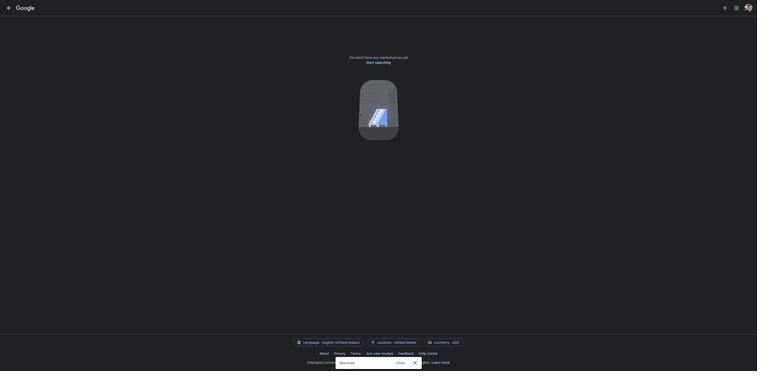 Task type: vqa. For each thing, say whether or not it's contained in the screenshot.
Undo
yes



Task type: describe. For each thing, give the bounding box(es) containing it.
start searching link
[[366, 61, 391, 65]]

may
[[342, 361, 348, 365]]

usd
[[452, 341, 459, 345]]

privacy link
[[332, 350, 348, 358]]

displayed currencies may differ from the currencies used to purchase flights. learn more
[[307, 361, 450, 365]]

studies
[[382, 352, 393, 356]]

you don't have any tracked prices yet start searching
[[349, 56, 408, 65]]

displayed
[[307, 361, 323, 365]]

united
[[394, 341, 405, 345]]

removed
[[340, 361, 355, 365]]

help center link
[[416, 350, 440, 358]]

yet
[[403, 56, 408, 60]]

the
[[367, 361, 372, 365]]

start
[[366, 61, 374, 65]]

any
[[373, 56, 379, 60]]

united states
[[394, 341, 417, 345]]

have
[[365, 56, 372, 60]]

2 currencies from the left
[[373, 361, 390, 365]]

undo
[[396, 361, 405, 366]]

don't
[[356, 56, 364, 60]]

join
[[366, 352, 373, 356]]

purchase
[[404, 361, 419, 365]]

join user studies link
[[363, 350, 396, 358]]

(united
[[335, 341, 347, 345]]

about
[[320, 352, 329, 356]]



Task type: locate. For each thing, give the bounding box(es) containing it.
more
[[442, 361, 450, 365]]

location
[[377, 341, 392, 345]]

states
[[406, 341, 417, 345]]

differ
[[349, 361, 358, 365]]

about link
[[317, 350, 332, 358]]

prices
[[393, 56, 402, 60]]

user
[[374, 352, 381, 356]]

english (united states)
[[322, 341, 360, 345]]

used
[[391, 361, 399, 365]]

terms link
[[348, 350, 363, 358]]

learn
[[432, 361, 441, 365]]

to
[[400, 361, 403, 365]]

currency
[[434, 341, 450, 345]]

english
[[322, 341, 334, 345]]

from
[[359, 361, 366, 365]]

currencies down join user studies
[[373, 361, 390, 365]]

searching
[[375, 61, 391, 65]]

you
[[349, 56, 355, 60]]

0 horizontal spatial currencies
[[324, 361, 341, 365]]

feedback link
[[396, 350, 416, 358]]

flights.
[[420, 361, 431, 365]]

language
[[303, 341, 320, 345]]

currencies down "privacy" link
[[324, 361, 341, 365]]

learn more link
[[432, 361, 450, 365]]

undo button
[[393, 359, 409, 368]]

center
[[427, 352, 438, 356]]

feedback
[[398, 352, 414, 356]]

undo status
[[336, 357, 422, 370]]

1 horizontal spatial currencies
[[373, 361, 390, 365]]

tracked
[[380, 56, 392, 60]]

help center
[[419, 352, 438, 356]]

privacy
[[334, 352, 346, 356]]

help
[[419, 352, 426, 356]]

go back image
[[6, 5, 12, 11]]

states)
[[348, 341, 360, 345]]

change appearance image
[[719, 2, 731, 14]]

terms
[[351, 352, 361, 356]]

currencies
[[324, 361, 341, 365], [373, 361, 390, 365]]

1 currencies from the left
[[324, 361, 341, 365]]

join user studies
[[366, 352, 393, 356]]



